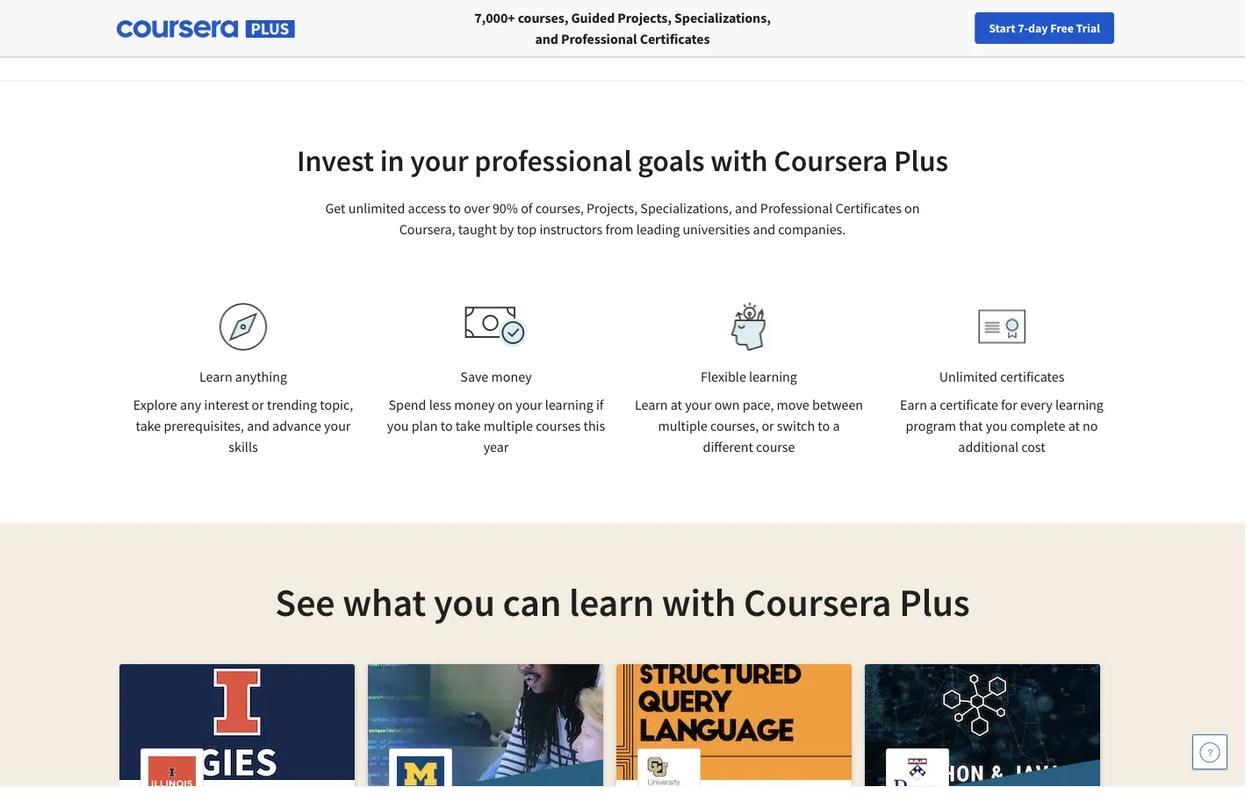 Task type: describe. For each thing, give the bounding box(es) containing it.
python for everybody. university of michigan. specialization (5 courses) element
[[368, 665, 604, 788]]

sas image
[[711, 7, 778, 36]]

move
[[777, 396, 810, 414]]

save money
[[461, 368, 532, 386]]

unlimited certificates image
[[979, 310, 1026, 345]]

spend
[[389, 396, 426, 414]]

google image
[[457, 5, 552, 38]]

own
[[715, 396, 740, 414]]

to inside spend less money on your learning if you plan to take multiple courses this year
[[441, 417, 453, 435]]

find
[[904, 20, 927, 36]]

take inside explore any interest or trending topic, take prerequisites, and advance your skills
[[136, 417, 161, 435]]

unlimited
[[349, 199, 405, 217]]

companies.
[[779, 220, 846, 238]]

certificate
[[940, 396, 999, 414]]

flexible
[[701, 368, 747, 386]]

access
[[408, 199, 446, 217]]

your inside the learn at your own pace, move between multiple courses, or switch to a different course
[[685, 396, 712, 414]]

show notifications image
[[1041, 22, 1062, 43]]

a inside earn a certificate for every learning program that you complete at no additional cost
[[930, 396, 937, 414]]

year
[[484, 438, 509, 456]]

find your new career
[[904, 20, 1014, 36]]

university of michigan image
[[609, 0, 655, 46]]

on inside spend less money on your learning if you plan to take multiple courses this year
[[498, 396, 513, 414]]

top
[[517, 220, 537, 238]]

start
[[989, 20, 1016, 36]]

with for learn
[[662, 578, 736, 627]]

your right in at the top left
[[410, 142, 469, 180]]

every
[[1021, 396, 1053, 414]]

introduction to programming with python and java. university of pennsylvania. specialization (4 courses) element
[[865, 665, 1101, 788]]

interest
[[204, 396, 249, 414]]

by
[[500, 220, 514, 238]]

explore any interest or trending topic, take prerequisites, and advance your skills
[[133, 396, 353, 456]]

a inside the learn at your own pace, move between multiple courses, or switch to a different course
[[833, 417, 840, 435]]

get unlimited access to over 90% of courses, projects, specializations, and professional certificates on coursera, taught by top instructors from leading universities and companies.
[[325, 199, 920, 238]]

save
[[461, 368, 489, 386]]

your inside spend less money on your learning if you plan to take multiple courses this year
[[516, 396, 543, 414]]

certificates inside 7,000+ courses, guided projects, specializations, and professional certificates
[[640, 30, 710, 47]]

what
[[343, 578, 426, 627]]

skills
[[229, 438, 258, 456]]

career
[[980, 20, 1014, 36]]

get
[[325, 199, 346, 217]]

coursera,
[[399, 220, 456, 238]]

anything
[[235, 368, 287, 386]]

new
[[955, 20, 978, 36]]

professional
[[475, 142, 632, 180]]

learn anything
[[199, 368, 287, 386]]

and right universities
[[753, 220, 776, 238]]

goals
[[638, 142, 705, 180]]

courses, inside the learn at your own pace, move between multiple courses, or switch to a different course
[[711, 417, 759, 435]]

learn
[[569, 578, 654, 627]]

coursera for invest in your professional goals with coursera plus
[[774, 142, 888, 180]]

different
[[703, 438, 754, 456]]

professional inside "get unlimited access to over 90% of courses, projects, specializations, and professional certificates on coursera, taught by top instructors from leading universities and companies."
[[761, 199, 833, 217]]

certificates
[[1001, 368, 1065, 386]]

over
[[464, 199, 490, 217]]

unlimited
[[940, 368, 998, 386]]

7-
[[1018, 20, 1029, 36]]

at inside the learn at your own pace, move between multiple courses, or switch to a different course
[[671, 396, 683, 414]]

money inside spend less money on your learning if you plan to take multiple courses this year
[[454, 396, 495, 414]]

leading
[[637, 220, 680, 238]]

on inside "get unlimited access to over 90% of courses, projects, specializations, and professional certificates on coursera, taught by top instructors from leading universities and companies."
[[905, 199, 920, 217]]

90%
[[493, 199, 518, 217]]

invest
[[297, 142, 374, 180]]

start 7-day free trial
[[989, 20, 1101, 36]]

advance
[[272, 417, 321, 435]]

learning for earn a certificate for every learning program that you complete at no additional cost
[[1056, 396, 1104, 414]]

learn anything image
[[219, 303, 267, 351]]

explore
[[133, 396, 177, 414]]

from
[[606, 220, 634, 238]]

and inside 7,000+ courses, guided projects, specializations, and professional certificates
[[535, 30, 559, 47]]

prerequisites,
[[164, 417, 244, 435]]

save money image
[[465, 307, 528, 348]]

if
[[596, 396, 604, 414]]

1 horizontal spatial you
[[434, 578, 495, 627]]

learn for learn at your own pace, move between multiple courses, or switch to a different course
[[635, 396, 668, 414]]

to inside "get unlimited access to over 90% of courses, projects, specializations, and professional certificates on coursera, taught by top instructors from leading universities and companies."
[[449, 199, 461, 217]]

coursera plus image
[[117, 20, 295, 38]]

professional inside 7,000+ courses, guided projects, specializations, and professional certificates
[[561, 30, 637, 47]]



Task type: locate. For each thing, give the bounding box(es) containing it.
less
[[429, 396, 452, 414]]

courses,
[[518, 9, 569, 26], [536, 199, 584, 217], [711, 417, 759, 435]]

coursera
[[774, 142, 888, 180], [744, 578, 892, 627]]

johns hopkins university image
[[953, 5, 1120, 38]]

to right plan
[[441, 417, 453, 435]]

learn for learn anything
[[199, 368, 232, 386]]

this
[[584, 417, 605, 435]]

learning up no
[[1056, 396, 1104, 414]]

day
[[1029, 20, 1048, 36]]

universities
[[683, 220, 750, 238]]

multiple up year at bottom left
[[484, 417, 533, 435]]

7,000+
[[474, 9, 515, 26]]

1 horizontal spatial or
[[762, 417, 774, 435]]

specializations, inside 7,000+ courses, guided projects, specializations, and professional certificates
[[675, 9, 771, 26]]

money right save at the left
[[491, 368, 532, 386]]

your left own
[[685, 396, 712, 414]]

flexible learning
[[701, 368, 798, 386]]

courses, up instructors
[[536, 199, 584, 217]]

specializations, inside "get unlimited access to over 90% of courses, projects, specializations, and professional certificates on coursera, taught by top instructors from leading universities and companies."
[[641, 199, 732, 217]]

learning for spend less money on your learning if you plan to take multiple courses this year
[[545, 396, 594, 414]]

with for goals
[[711, 142, 768, 180]]

you left can
[[434, 578, 495, 627]]

multiple inside spend less money on your learning if you plan to take multiple courses this year
[[484, 417, 533, 435]]

0 horizontal spatial at
[[671, 396, 683, 414]]

professional
[[561, 30, 637, 47], [761, 199, 833, 217]]

1 vertical spatial specializations,
[[641, 199, 732, 217]]

and up skills
[[247, 417, 270, 435]]

coursera image
[[21, 14, 133, 42]]

university of illinois at urbana-champaign image
[[126, 7, 263, 36]]

learning inside earn a certificate for every learning program that you complete at no additional cost
[[1056, 396, 1104, 414]]

find your new career link
[[895, 18, 1023, 40]]

professional down the guided
[[561, 30, 637, 47]]

at
[[671, 396, 683, 414], [1069, 417, 1080, 435]]

1 horizontal spatial a
[[930, 396, 937, 414]]

1 horizontal spatial certificates
[[836, 199, 902, 217]]

1 vertical spatial coursera
[[744, 578, 892, 627]]

1 vertical spatial plus
[[900, 578, 970, 627]]

0 horizontal spatial or
[[252, 396, 264, 414]]

take down explore
[[136, 417, 161, 435]]

2 multiple from the left
[[658, 417, 708, 435]]

you inside earn a certificate for every learning program that you complete at no additional cost
[[986, 417, 1008, 435]]

0 vertical spatial professional
[[561, 30, 637, 47]]

2 vertical spatial courses,
[[711, 417, 759, 435]]

with right "goals"
[[711, 142, 768, 180]]

your inside explore any interest or trending topic, take prerequisites, and advance your skills
[[324, 417, 351, 435]]

and up universities
[[735, 199, 758, 217]]

instructors
[[540, 220, 603, 238]]

take right plan
[[456, 417, 481, 435]]

plan
[[412, 417, 438, 435]]

pace,
[[743, 396, 774, 414]]

you up additional
[[986, 417, 1008, 435]]

1 vertical spatial courses,
[[536, 199, 584, 217]]

0 vertical spatial or
[[252, 396, 264, 414]]

program
[[906, 417, 957, 435]]

you inside spend less money on your learning if you plan to take multiple courses this year
[[387, 417, 409, 435]]

0 vertical spatial projects,
[[618, 9, 672, 26]]

7,000+ courses, guided projects, specializations, and professional certificates
[[474, 9, 771, 47]]

1 horizontal spatial take
[[456, 417, 481, 435]]

0 vertical spatial learn
[[199, 368, 232, 386]]

learning
[[749, 368, 798, 386], [545, 396, 594, 414], [1056, 396, 1104, 414]]

a right the earn
[[930, 396, 937, 414]]

of
[[521, 199, 533, 217]]

plus
[[894, 142, 949, 180], [900, 578, 970, 627]]

see
[[275, 578, 335, 627]]

taught
[[458, 220, 497, 238]]

learn
[[199, 368, 232, 386], [635, 396, 668, 414]]

1 horizontal spatial multiple
[[658, 417, 708, 435]]

0 vertical spatial courses,
[[518, 9, 569, 26]]

or inside the learn at your own pace, move between multiple courses, or switch to a different course
[[762, 417, 774, 435]]

0 vertical spatial coursera
[[774, 142, 888, 180]]

0 vertical spatial plus
[[894, 142, 949, 180]]

2 horizontal spatial you
[[986, 417, 1008, 435]]

that
[[959, 417, 983, 435]]

1 vertical spatial on
[[498, 396, 513, 414]]

courses, inside "get unlimited access to over 90% of courses, projects, specializations, and professional certificates on coursera, taught by top instructors from leading universities and companies."
[[536, 199, 584, 217]]

plus for invest in your professional goals with coursera plus
[[894, 142, 949, 180]]

multiple
[[484, 417, 533, 435], [658, 417, 708, 435]]

0 horizontal spatial professional
[[561, 30, 637, 47]]

at left no
[[1069, 417, 1080, 435]]

start 7-day free trial button
[[975, 12, 1115, 44]]

your up the courses
[[516, 396, 543, 414]]

to left over at left top
[[449, 199, 461, 217]]

learn inside the learn at your own pace, move between multiple courses, or switch to a different course
[[635, 396, 668, 414]]

specializations,
[[675, 9, 771, 26], [641, 199, 732, 217]]

between
[[813, 396, 864, 414]]

guided
[[571, 9, 615, 26]]

1 vertical spatial or
[[762, 417, 774, 435]]

0 vertical spatial with
[[711, 142, 768, 180]]

your
[[929, 20, 952, 36], [410, 142, 469, 180], [516, 396, 543, 414], [685, 396, 712, 414], [324, 417, 351, 435]]

flexible learning image
[[719, 303, 780, 351]]

1 vertical spatial learn
[[635, 396, 668, 414]]

on
[[905, 199, 920, 217], [498, 396, 513, 414]]

1 vertical spatial projects,
[[587, 199, 638, 217]]

your down topic,
[[324, 417, 351, 435]]

projects, inside "get unlimited access to over 90% of courses, projects, specializations, and professional certificates on coursera, taught by top instructors from leading universities and companies."
[[587, 199, 638, 217]]

1 horizontal spatial professional
[[761, 199, 833, 217]]

your right find
[[929, 20, 952, 36]]

0 horizontal spatial you
[[387, 417, 409, 435]]

unlimited certificates
[[940, 368, 1065, 386]]

to inside the learn at your own pace, move between multiple courses, or switch to a different course
[[818, 417, 830, 435]]

projects, up from
[[587, 199, 638, 217]]

0 horizontal spatial take
[[136, 417, 161, 435]]

0 horizontal spatial multiple
[[484, 417, 533, 435]]

certificates
[[640, 30, 710, 47], [836, 199, 902, 217]]

can
[[503, 578, 562, 627]]

invest in your professional goals with coursera plus
[[297, 142, 949, 180]]

for
[[1002, 396, 1018, 414]]

courses, right 7,000+
[[518, 9, 569, 26]]

projects, inside 7,000+ courses, guided projects, specializations, and professional certificates
[[618, 9, 672, 26]]

and
[[535, 30, 559, 47], [735, 199, 758, 217], [753, 220, 776, 238], [247, 417, 270, 435]]

0 horizontal spatial on
[[498, 396, 513, 414]]

1 horizontal spatial learning
[[749, 368, 798, 386]]

learn at your own pace, move between multiple courses, or switch to a different course
[[635, 396, 864, 456]]

money
[[491, 368, 532, 386], [454, 396, 495, 414]]

or
[[252, 396, 264, 414], [762, 417, 774, 435]]

1 vertical spatial at
[[1069, 417, 1080, 435]]

and left university of michigan 'image'
[[535, 30, 559, 47]]

take
[[136, 417, 161, 435], [456, 417, 481, 435]]

courses
[[536, 417, 581, 435]]

trial
[[1077, 20, 1101, 36]]

certificates up companies.
[[836, 199, 902, 217]]

any
[[180, 396, 201, 414]]

projects, right the guided
[[618, 9, 672, 26]]

topic,
[[320, 396, 353, 414]]

0 horizontal spatial certificates
[[640, 30, 710, 47]]

2 take from the left
[[456, 417, 481, 435]]

1 multiple from the left
[[484, 417, 533, 435]]

1 take from the left
[[136, 417, 161, 435]]

free
[[1051, 20, 1074, 36]]

with
[[711, 142, 768, 180], [662, 578, 736, 627]]

your inside find your new career link
[[929, 20, 952, 36]]

projects,
[[618, 9, 672, 26], [587, 199, 638, 217]]

0 horizontal spatial learning
[[545, 396, 594, 414]]

1 vertical spatial certificates
[[836, 199, 902, 217]]

earn
[[901, 396, 928, 414]]

courses, inside 7,000+ courses, guided projects, specializations, and professional certificates
[[518, 9, 569, 26]]

a down between
[[833, 417, 840, 435]]

to down between
[[818, 417, 830, 435]]

at left own
[[671, 396, 683, 414]]

earn a certificate for every learning program that you complete at no additional cost
[[901, 396, 1104, 456]]

0 vertical spatial on
[[905, 199, 920, 217]]

2 horizontal spatial learning
[[1056, 396, 1104, 414]]

you
[[387, 417, 409, 435], [986, 417, 1008, 435], [434, 578, 495, 627]]

professional up companies.
[[761, 199, 833, 217]]

1 horizontal spatial learn
[[635, 396, 668, 414]]

coursera for see what you can learn with coursera plus
[[744, 578, 892, 627]]

learning up the courses
[[545, 396, 594, 414]]

multiple inside the learn at your own pace, move between multiple courses, or switch to a different course
[[658, 417, 708, 435]]

learning up pace,
[[749, 368, 798, 386]]

complete
[[1011, 417, 1066, 435]]

certificates inside "get unlimited access to over 90% of courses, projects, specializations, and professional certificates on coursera, taught by top instructors from leading universities and companies."
[[836, 199, 902, 217]]

see what you can learn with coursera plus
[[275, 578, 970, 627]]

1 vertical spatial with
[[662, 578, 736, 627]]

0 vertical spatial at
[[671, 396, 683, 414]]

courses, up different
[[711, 417, 759, 435]]

1 horizontal spatial on
[[905, 199, 920, 217]]

0 vertical spatial certificates
[[640, 30, 710, 47]]

None search field
[[242, 11, 540, 46]]

at inside earn a certificate for every learning program that you complete at no additional cost
[[1069, 417, 1080, 435]]

course
[[756, 438, 795, 456]]

with right learn
[[662, 578, 736, 627]]

in
[[380, 142, 405, 180]]

0 horizontal spatial a
[[833, 417, 840, 435]]

additional
[[959, 438, 1019, 456]]

trending
[[267, 396, 317, 414]]

money down save at the left
[[454, 396, 495, 414]]

certificates left sas image
[[640, 30, 710, 47]]

leading teams: developing as a leader. university of illinois at urbana-champaign. course element
[[119, 665, 355, 788]]

1 vertical spatial a
[[833, 417, 840, 435]]

learning inside spend less money on your learning if you plan to take multiple courses this year
[[545, 396, 594, 414]]

1 vertical spatial money
[[454, 396, 495, 414]]

switch
[[777, 417, 815, 435]]

no
[[1083, 417, 1099, 435]]

plus for see what you can learn with coursera plus
[[900, 578, 970, 627]]

take inside spend less money on your learning if you plan to take multiple courses this year
[[456, 417, 481, 435]]

cost
[[1022, 438, 1046, 456]]

or up the course
[[762, 417, 774, 435]]

multiple up different
[[658, 417, 708, 435]]

0 vertical spatial money
[[491, 368, 532, 386]]

the structured query language (sql). university of colorado boulder. course element
[[617, 665, 852, 788]]

help center image
[[1200, 742, 1221, 763]]

spend less money on your learning if you plan to take multiple courses this year
[[387, 396, 605, 456]]

0 vertical spatial a
[[930, 396, 937, 414]]

or down anything
[[252, 396, 264, 414]]

learn up interest
[[199, 368, 232, 386]]

0 vertical spatial specializations,
[[675, 9, 771, 26]]

and inside explore any interest or trending topic, take prerequisites, and advance your skills
[[247, 417, 270, 435]]

learn right if
[[635, 396, 668, 414]]

1 vertical spatial professional
[[761, 199, 833, 217]]

or inside explore any interest or trending topic, take prerequisites, and advance your skills
[[252, 396, 264, 414]]

1 horizontal spatial at
[[1069, 417, 1080, 435]]

0 horizontal spatial learn
[[199, 368, 232, 386]]

you down spend
[[387, 417, 409, 435]]

a
[[930, 396, 937, 414], [833, 417, 840, 435]]



Task type: vqa. For each thing, say whether or not it's contained in the screenshot.
topmost Learn
yes



